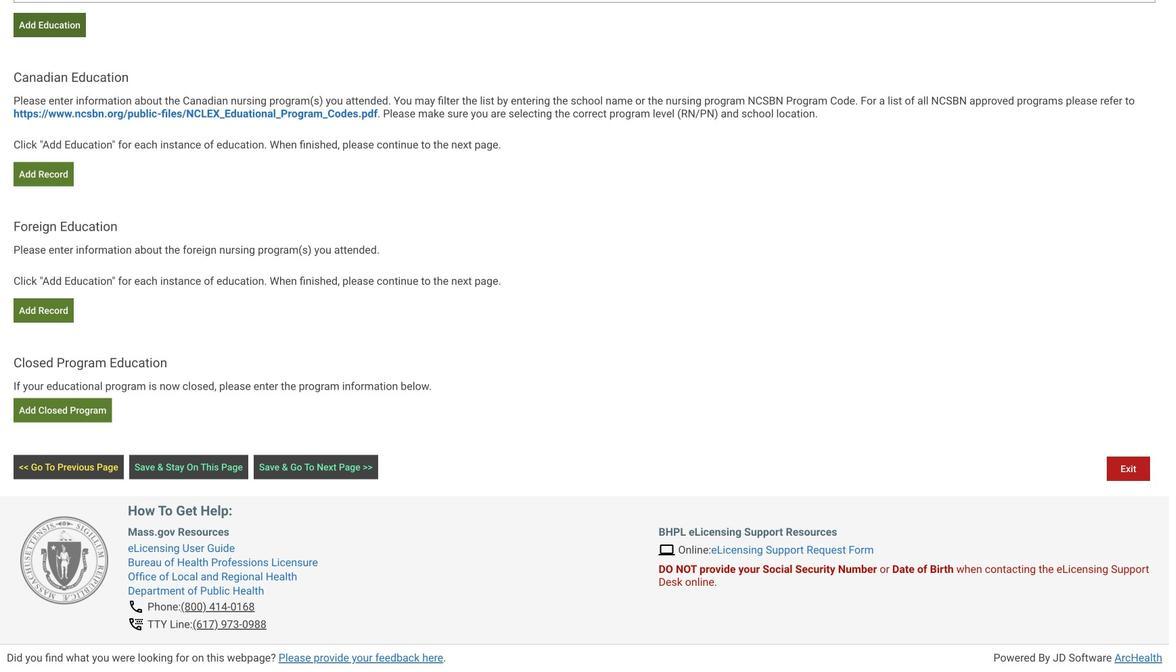 Task type: locate. For each thing, give the bounding box(es) containing it.
massachusetts state seal image
[[20, 517, 108, 605]]



